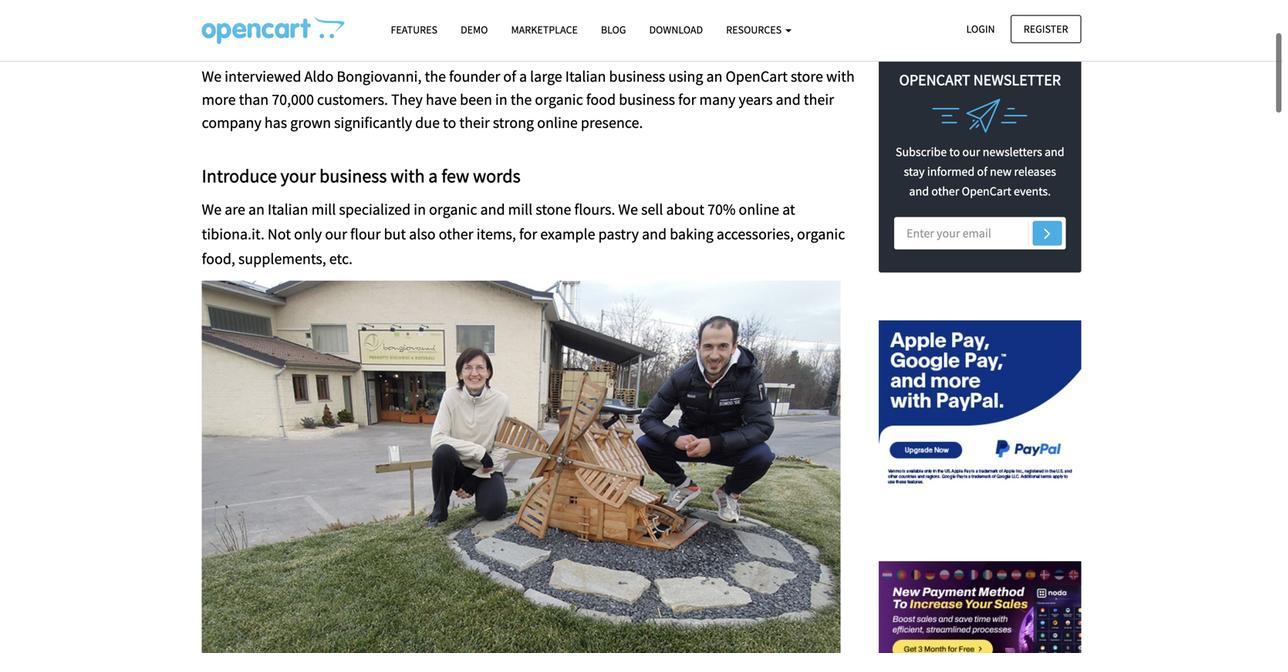 Task type: locate. For each thing, give the bounding box(es) containing it.
other inside subscribe to our newsletters and stay informed of new releases and other opencart events.
[[931, 184, 959, 199]]

their down store
[[804, 90, 834, 109]]

subscribe to our newsletters and stay informed of new releases and other opencart events.
[[896, 144, 1064, 199]]

business up specialized
[[319, 164, 387, 188]]

we up more in the left of the page
[[202, 67, 222, 86]]

organic down large
[[535, 90, 583, 109]]

for
[[678, 90, 696, 109], [519, 224, 537, 244]]

in inside the we are an italian mill specialized in organic and mill stone flours. we sell about 70% online at tibiona.it. not only our flour but also other items, for example pastry and baking accessories, organic food, supplements, etc.
[[414, 200, 426, 219]]

0 horizontal spatial online
[[537, 113, 578, 132]]

of left new
[[977, 164, 987, 179]]

0 vertical spatial online
[[537, 113, 578, 132]]

marketplace link
[[500, 16, 589, 43]]

0 horizontal spatial with
[[391, 164, 425, 188]]

we left are
[[202, 200, 222, 219]]

organic down few
[[429, 200, 477, 219]]

a left large
[[519, 67, 527, 86]]

their down been
[[459, 113, 490, 132]]

how tibiona optimized their opencart store to reach 70,000+ customers image
[[202, 16, 344, 44]]

0 vertical spatial in
[[495, 90, 507, 109]]

2 vertical spatial business
[[319, 164, 387, 188]]

0 horizontal spatial italian
[[268, 200, 308, 219]]

business up food
[[609, 67, 665, 86]]

isenselabs
[[215, 16, 262, 29]]

with up specialized
[[391, 164, 425, 188]]

and down store
[[776, 90, 801, 109]]

business
[[609, 67, 665, 86], [619, 90, 675, 109], [319, 164, 387, 188]]

an
[[706, 67, 723, 86], [248, 200, 265, 219]]

not
[[268, 224, 291, 244]]

0 vertical spatial to
[[443, 113, 456, 132]]

1 vertical spatial business
[[619, 90, 675, 109]]

0 vertical spatial italian
[[565, 67, 606, 86]]

1 horizontal spatial italian
[[565, 67, 606, 86]]

for down using
[[678, 90, 696, 109]]

facebook
[[663, 12, 715, 26]]

1 horizontal spatial other
[[931, 184, 959, 199]]

download link
[[638, 16, 715, 43]]

0 vertical spatial other
[[931, 184, 959, 199]]

food
[[586, 90, 616, 109]]

features link
[[379, 16, 449, 43]]

aldo
[[304, 67, 334, 86]]

1 vertical spatial our
[[325, 224, 347, 244]]

nov
[[292, 16, 310, 29]]

with inside we interviewed aldo bongiovanni, the founder of a large italian business using an opencart store with more than 70,000 customers. they have been in the organic food business for many years and their company has grown significantly due to their strong online presence.
[[826, 67, 855, 86]]

0 vertical spatial a
[[519, 67, 527, 86]]

2 vertical spatial organic
[[797, 224, 845, 244]]

etc.
[[329, 249, 353, 268]]

1 horizontal spatial an
[[706, 67, 723, 86]]

we
[[202, 67, 222, 86], [202, 200, 222, 219], [618, 200, 638, 219]]

years
[[739, 90, 773, 109]]

0 horizontal spatial in
[[414, 200, 426, 219]]

1 horizontal spatial a
[[519, 67, 527, 86]]

company
[[202, 113, 261, 132]]

other down informed
[[931, 184, 959, 199]]

online
[[537, 113, 578, 132], [739, 200, 779, 219]]

organic
[[535, 90, 583, 109], [429, 200, 477, 219], [797, 224, 845, 244]]

opencart
[[726, 67, 788, 86], [899, 70, 970, 89], [962, 184, 1011, 199]]

has
[[264, 113, 287, 132]]

with right store
[[826, 67, 855, 86]]

1 vertical spatial for
[[519, 224, 537, 244]]

the up the strong
[[511, 90, 532, 109]]

significantly
[[334, 113, 412, 132]]

demo
[[461, 23, 488, 37]]

stay
[[904, 164, 925, 179]]

1 horizontal spatial our
[[962, 144, 980, 160]]

1 horizontal spatial of
[[977, 164, 987, 179]]

business up presence.
[[619, 90, 675, 109]]

the
[[425, 67, 446, 86], [511, 90, 532, 109]]

mill left stone
[[508, 200, 533, 219]]

accessories,
[[717, 224, 794, 244]]

online inside we interviewed aldo bongiovanni, the founder of a large italian business using an opencart store with more than 70,000 customers. they have been in the organic food business for many years and their company has grown significantly due to their strong online presence.
[[537, 113, 578, 132]]

1 vertical spatial to
[[949, 144, 960, 160]]

1 vertical spatial online
[[739, 200, 779, 219]]

large
[[530, 67, 562, 86]]

0 horizontal spatial the
[[425, 67, 446, 86]]

resources
[[726, 23, 784, 37]]

an up many on the top of the page
[[706, 67, 723, 86]]

flours.
[[574, 200, 615, 219]]

1 horizontal spatial for
[[678, 90, 696, 109]]

0 horizontal spatial mill
[[311, 200, 336, 219]]

0 vertical spatial an
[[706, 67, 723, 86]]

blog link
[[589, 16, 638, 43]]

at
[[782, 200, 795, 219]]

0 vertical spatial with
[[826, 67, 855, 86]]

noda image
[[879, 521, 1081, 653]]

a
[[519, 67, 527, 86], [428, 164, 438, 188]]

0 horizontal spatial other
[[439, 224, 473, 244]]

newsletter
[[973, 70, 1061, 89]]

3 comments
[[351, 16, 406, 29]]

0 horizontal spatial organic
[[429, 200, 477, 219]]

other
[[931, 184, 959, 199], [439, 224, 473, 244]]

other right also
[[439, 224, 473, 244]]

0 vertical spatial our
[[962, 144, 980, 160]]

our inside subscribe to our newsletters and stay informed of new releases and other opencart events.
[[962, 144, 980, 160]]

1 vertical spatial of
[[977, 164, 987, 179]]

of inside we interviewed aldo bongiovanni, the founder of a large italian business using an opencart store with more than 70,000 customers. they have been in the organic food business for many years and their company has grown significantly due to their strong online presence.
[[503, 67, 516, 86]]

few
[[441, 164, 469, 188]]

we for we are an italian mill specialized in organic and mill stone flours. we sell about 70% online at tibiona.it. not only our flour but also other items, for example pastry and baking accessories, organic food, supplements, etc.
[[202, 200, 222, 219]]

been
[[460, 90, 492, 109]]

the up have
[[425, 67, 446, 86]]

italian up food
[[565, 67, 606, 86]]

Enter your email text field
[[894, 217, 1066, 249]]

0 vertical spatial of
[[503, 67, 516, 86]]

download
[[649, 23, 703, 37]]

0 vertical spatial business
[[609, 67, 665, 86]]

example
[[540, 224, 595, 244]]

and up items,
[[480, 200, 505, 219]]

0 horizontal spatial an
[[248, 200, 265, 219]]

1 vertical spatial a
[[428, 164, 438, 188]]

1 vertical spatial with
[[391, 164, 425, 188]]

in up also
[[414, 200, 426, 219]]

online inside the we are an italian mill specialized in organic and mill stone flours. we sell about 70% online at tibiona.it. not only our flour but also other items, for example pastry and baking accessories, organic food, supplements, etc.
[[739, 200, 779, 219]]

in inside we interviewed aldo bongiovanni, the founder of a large italian business using an opencart store with more than 70,000 customers. they have been in the organic food business for many years and their company has grown significantly due to their strong online presence.
[[495, 90, 507, 109]]

0 vertical spatial organic
[[535, 90, 583, 109]]

0 horizontal spatial their
[[459, 113, 490, 132]]

0 vertical spatial for
[[678, 90, 696, 109]]

1 vertical spatial other
[[439, 224, 473, 244]]

in
[[495, 90, 507, 109], [414, 200, 426, 219]]

1 vertical spatial an
[[248, 200, 265, 219]]

1 horizontal spatial to
[[949, 144, 960, 160]]

mill
[[311, 200, 336, 219], [508, 200, 533, 219]]

but
[[384, 224, 406, 244]]

are
[[225, 200, 245, 219]]

introduce
[[202, 164, 277, 188]]

0 horizontal spatial a
[[428, 164, 438, 188]]

2 horizontal spatial organic
[[797, 224, 845, 244]]

italian
[[565, 67, 606, 86], [268, 200, 308, 219]]

sell
[[641, 200, 663, 219]]

marketplace
[[511, 23, 578, 37]]

1 vertical spatial organic
[[429, 200, 477, 219]]

mill up only
[[311, 200, 336, 219]]

in right been
[[495, 90, 507, 109]]

only
[[294, 224, 322, 244]]

login link
[[953, 15, 1008, 43]]

for right items,
[[519, 224, 537, 244]]

for inside we interviewed aldo bongiovanni, the founder of a large italian business using an opencart store with more than 70,000 customers. they have been in the organic food business for many years and their company has grown significantly due to their strong online presence.
[[678, 90, 696, 109]]

words
[[473, 164, 521, 188]]

0 horizontal spatial our
[[325, 224, 347, 244]]

3
[[351, 16, 356, 29]]

food,
[[202, 249, 235, 268]]

2 mill from the left
[[508, 200, 533, 219]]

organic right accessories,
[[797, 224, 845, 244]]

0 horizontal spatial of
[[503, 67, 516, 86]]

of right founder
[[503, 67, 516, 86]]

online right the strong
[[537, 113, 578, 132]]

an right are
[[248, 200, 265, 219]]

1 vertical spatial in
[[414, 200, 426, 219]]

0 horizontal spatial for
[[519, 224, 537, 244]]

interviewed
[[225, 67, 301, 86]]

24
[[279, 16, 290, 29]]

1 horizontal spatial mill
[[508, 200, 533, 219]]

angle right image
[[1044, 224, 1051, 242]]

we interviewed aldo bongiovanni, the founder of a large italian business using an opencart store with more than 70,000 customers. they have been in the organic food business for many years and their company has grown significantly due to their strong online presence.
[[202, 67, 855, 132]]

0 horizontal spatial to
[[443, 113, 456, 132]]

1 vertical spatial their
[[459, 113, 490, 132]]

and down sell
[[642, 224, 667, 244]]

to right 'due'
[[443, 113, 456, 132]]

1 horizontal spatial in
[[495, 90, 507, 109]]

our up informed
[[962, 144, 980, 160]]

than
[[239, 90, 269, 109]]

our up etc. at the left top of the page
[[325, 224, 347, 244]]

to up informed
[[949, 144, 960, 160]]

and
[[776, 90, 801, 109], [1045, 144, 1064, 160], [909, 184, 929, 199], [480, 200, 505, 219], [642, 224, 667, 244]]

1 vertical spatial italian
[[268, 200, 308, 219]]

1 vertical spatial the
[[511, 90, 532, 109]]

opencart down new
[[962, 184, 1011, 199]]

of
[[503, 67, 516, 86], [977, 164, 987, 179]]

grown
[[290, 113, 331, 132]]

we inside we interviewed aldo bongiovanni, the founder of a large italian business using an opencart store with more than 70,000 customers. they have been in the organic food business for many years and their company has grown significantly due to their strong online presence.
[[202, 67, 222, 86]]

opencart up years
[[726, 67, 788, 86]]

a left few
[[428, 164, 438, 188]]

italian up the not
[[268, 200, 308, 219]]

introduce your business with a few words
[[202, 164, 521, 188]]

1 horizontal spatial their
[[804, 90, 834, 109]]

and down stay
[[909, 184, 929, 199]]

online up accessories,
[[739, 200, 779, 219]]

our
[[962, 144, 980, 160], [325, 224, 347, 244]]

1 horizontal spatial online
[[739, 200, 779, 219]]

1 horizontal spatial organic
[[535, 90, 583, 109]]

have
[[426, 90, 457, 109]]

1 horizontal spatial with
[[826, 67, 855, 86]]



Task type: vqa. For each thing, say whether or not it's contained in the screenshot.
the Facebook link
yes



Task type: describe. For each thing, give the bounding box(es) containing it.
24 nov 2016
[[279, 16, 334, 29]]

we for we interviewed aldo bongiovanni, the founder of a large italian business using an opencart store with more than 70,000 customers. they have been in the organic food business for many years and their company has grown significantly due to their strong online presence.
[[202, 67, 222, 86]]

we are an italian mill specialized in organic and mill stone flours. we sell about 70% online at tibiona.it. not only our flour but also other items, for example pastry and baking accessories, organic food, supplements, etc.
[[202, 200, 845, 268]]

other inside the we are an italian mill specialized in organic and mill stone flours. we sell about 70% online at tibiona.it. not only our flour but also other items, for example pastry and baking accessories, organic food, supplements, etc.
[[439, 224, 473, 244]]

opencart newsletter
[[899, 70, 1061, 89]]

store
[[791, 67, 823, 86]]

by isenselabs
[[202, 16, 262, 29]]

we left sell
[[618, 200, 638, 219]]

tibiona.it.
[[202, 224, 264, 244]]

stone
[[536, 200, 571, 219]]

customers.
[[317, 90, 388, 109]]

0 vertical spatial the
[[425, 67, 446, 86]]

for inside the we are an italian mill specialized in organic and mill stone flours. we sell about 70% online at tibiona.it. not only our flour but also other items, for example pastry and baking accessories, organic food, supplements, etc.
[[519, 224, 537, 244]]

features
[[391, 23, 437, 37]]

strong
[[493, 113, 534, 132]]

founder
[[449, 67, 500, 86]]

our inside the we are an italian mill specialized in organic and mill stone flours. we sell about 70% online at tibiona.it. not only our flour but also other items, for example pastry and baking accessories, organic food, supplements, etc.
[[325, 224, 347, 244]]

more
[[202, 90, 236, 109]]

organic inside we interviewed aldo bongiovanni, the founder of a large italian business using an opencart store with more than 70,000 customers. they have been in the organic food business for many years and their company has grown significantly due to their strong online presence.
[[535, 90, 583, 109]]

an inside we interviewed aldo bongiovanni, the founder of a large italian business using an opencart store with more than 70,000 customers. they have been in the organic food business for many years and their company has grown significantly due to their strong online presence.
[[706, 67, 723, 86]]

opencart down "login" link
[[899, 70, 970, 89]]

demo link
[[449, 16, 500, 43]]

social facebook image
[[642, 12, 663, 26]]

baking
[[670, 224, 713, 244]]

and up releases
[[1045, 144, 1064, 160]]

opencart inside subscribe to our newsletters and stay informed of new releases and other opencart events.
[[962, 184, 1011, 199]]

italian inside we interviewed aldo bongiovanni, the founder of a large italian business using an opencart store with more than 70,000 customers. they have been in the organic food business for many years and their company has grown significantly due to their strong online presence.
[[565, 67, 606, 86]]

many
[[699, 90, 736, 109]]

1 horizontal spatial the
[[511, 90, 532, 109]]

presence.
[[581, 113, 643, 132]]

of inside subscribe to our newsletters and stay informed of new releases and other opencart events.
[[977, 164, 987, 179]]

by
[[202, 16, 213, 29]]

isenselabs link
[[215, 16, 262, 29]]

70%
[[708, 200, 736, 219]]

pastry
[[598, 224, 639, 244]]

opencart inside we interviewed aldo bongiovanni, the founder of a large italian business using an opencart store with more than 70,000 customers. they have been in the organic food business for many years and their company has grown significantly due to their strong online presence.
[[726, 67, 788, 86]]

about
[[666, 200, 704, 219]]

1 mill from the left
[[311, 200, 336, 219]]

0 vertical spatial their
[[804, 90, 834, 109]]

events.
[[1014, 184, 1051, 199]]

paypal blog image
[[879, 303, 1081, 506]]

3 comments link
[[351, 16, 406, 29]]

subscribe
[[896, 144, 947, 160]]

flour
[[350, 224, 381, 244]]

a inside we interviewed aldo bongiovanni, the founder of a large italian business using an opencart store with more than 70,000 customers. they have been in the organic food business for many years and their company has grown significantly due to their strong online presence.
[[519, 67, 527, 86]]

specialized
[[339, 200, 411, 219]]

and inside we interviewed aldo bongiovanni, the founder of a large italian business using an opencart store with more than 70,000 customers. they have been in the organic food business for many years and their company has grown significantly due to their strong online presence.
[[776, 90, 801, 109]]

releases
[[1014, 164, 1056, 179]]

new
[[990, 164, 1012, 179]]

bongiovanni,
[[337, 67, 422, 86]]

to inside we interviewed aldo bongiovanni, the founder of a large italian business using an opencart store with more than 70,000 customers. they have been in the organic food business for many years and their company has grown significantly due to their strong online presence.
[[443, 113, 456, 132]]

blog
[[601, 23, 626, 37]]

they
[[391, 90, 423, 109]]

an inside the we are an italian mill specialized in organic and mill stone flours. we sell about 70% online at tibiona.it. not only our flour but also other items, for example pastry and baking accessories, organic food, supplements, etc.
[[248, 200, 265, 219]]

comments
[[359, 16, 406, 29]]

resources link
[[715, 16, 803, 43]]

italian inside the we are an italian mill specialized in organic and mill stone flours. we sell about 70% online at tibiona.it. not only our flour but also other items, for example pastry and baking accessories, organic food, supplements, etc.
[[268, 200, 308, 219]]

supplements,
[[238, 249, 326, 268]]

items,
[[476, 224, 516, 244]]

newsletters
[[983, 144, 1042, 160]]

informed
[[927, 164, 975, 179]]

your
[[281, 164, 316, 188]]

social twitter image
[[764, 12, 785, 26]]

70,000
[[272, 90, 314, 109]]

login
[[966, 22, 995, 36]]

facebook link
[[628, 5, 728, 34]]

due
[[415, 113, 440, 132]]

to inside subscribe to our newsletters and stay informed of new releases and other opencart events.
[[949, 144, 960, 160]]

also
[[409, 224, 436, 244]]

register
[[1024, 22, 1068, 36]]

register link
[[1011, 15, 1081, 43]]

using
[[668, 67, 703, 86]]

2016
[[312, 16, 334, 29]]



